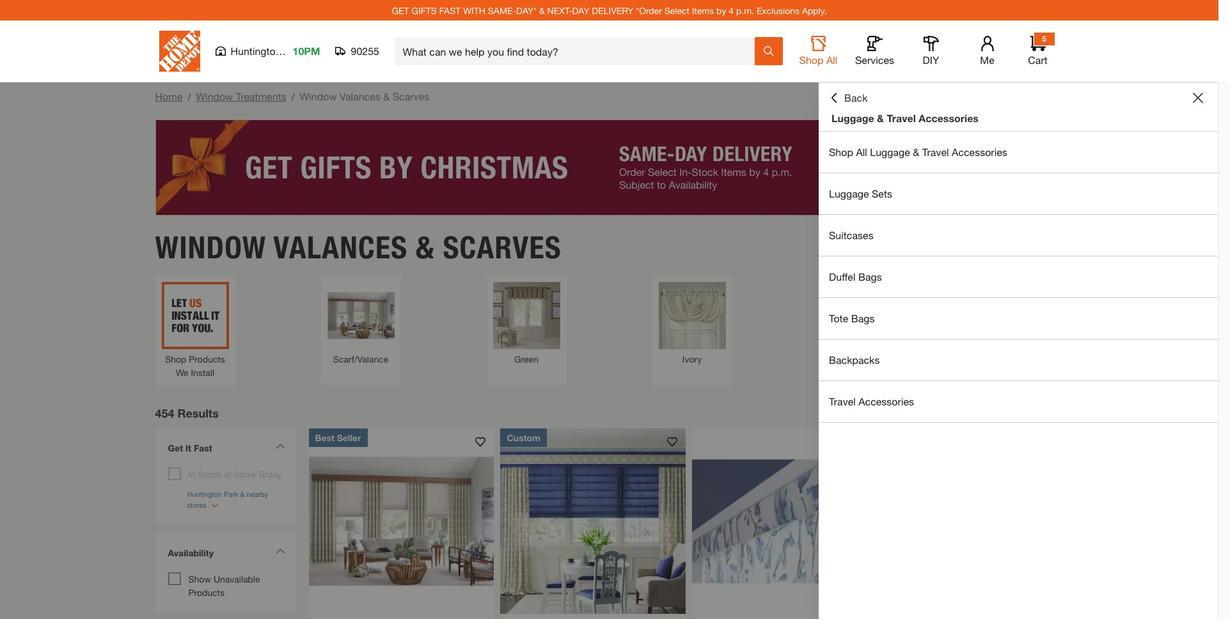 Task type: vqa. For each thing, say whether or not it's contained in the screenshot.
the and within the our decking calculator lets you get a fresh look without replacing your entire deck. enter your dimensions, choose your colors and we'll determine the amount of material you'll need for a decking project.
no



Task type: describe. For each thing, give the bounding box(es) containing it.
get
[[392, 5, 409, 16]]

me button
[[967, 36, 1008, 67]]

1 horizontal spatial travel
[[887, 112, 916, 124]]

multi colored image
[[824, 282, 892, 349]]

luggage inside the shop all luggage & travel accessories link
[[870, 146, 910, 158]]

show unavailable products
[[188, 574, 260, 598]]

10pm
[[293, 45, 320, 57]]

tote bags
[[829, 312, 875, 324]]

sets
[[872, 187, 893, 200]]

green link
[[493, 282, 560, 366]]

shop all button
[[798, 36, 839, 67]]

shop products we install link
[[162, 282, 229, 379]]

apply.
[[802, 5, 827, 16]]

window treatments link
[[196, 90, 287, 102]]

1 / from the left
[[188, 91, 191, 102]]

shop products we install
[[165, 354, 225, 378]]

unavailable
[[214, 574, 260, 584]]

bags for tote bags
[[851, 312, 875, 324]]

accessories inside "travel accessories" link
[[859, 395, 914, 408]]

luggage & travel accessories
[[832, 112, 979, 124]]

scarf/valance image
[[327, 282, 394, 349]]

all for shop all
[[827, 54, 838, 66]]

0 horizontal spatial travel
[[829, 395, 856, 408]]

accessories inside the shop all luggage & travel accessories link
[[952, 146, 1008, 158]]

contour valance only image
[[693, 428, 878, 614]]

diy button
[[911, 36, 952, 67]]

back
[[845, 91, 868, 104]]

0 vertical spatial valances
[[340, 90, 381, 102]]

cart 5
[[1028, 34, 1048, 66]]

0 horizontal spatial scarves
[[393, 90, 429, 102]]

luggage for luggage & travel accessories
[[832, 112, 874, 124]]

multi-colored link
[[824, 282, 892, 366]]

services
[[855, 54, 894, 66]]

luggage sets
[[829, 187, 893, 200]]

454 results
[[155, 406, 219, 420]]

home / window treatments / window valances & scarves
[[155, 90, 429, 102]]

exclusions
[[757, 5, 800, 16]]

availability link
[[162, 540, 290, 569]]

best
[[315, 432, 335, 443]]

custom
[[507, 432, 541, 443]]

tote
[[829, 312, 849, 324]]

best seller
[[315, 432, 361, 443]]

select
[[665, 5, 690, 16]]

stock
[[198, 469, 221, 480]]

green
[[514, 354, 539, 364]]

back button
[[829, 91, 868, 104]]

show
[[188, 574, 211, 584]]

sponsored banner image
[[155, 120, 1064, 216]]

scarf/valance link
[[327, 282, 394, 366]]

1 horizontal spatial scarves
[[443, 229, 562, 266]]

store
[[234, 469, 255, 480]]

scarf/valance
[[333, 354, 388, 364]]

the home depot logo image
[[159, 31, 200, 72]]

duffel bags link
[[819, 257, 1219, 298]]

4
[[729, 5, 734, 16]]

huntington
[[231, 45, 281, 57]]

green image
[[493, 282, 560, 349]]

by
[[717, 5, 726, 16]]

0 vertical spatial accessories
[[919, 112, 979, 124]]

today
[[258, 469, 282, 480]]

1 vertical spatial travel
[[922, 146, 949, 158]]

me
[[980, 54, 995, 66]]

wood cornice image
[[309, 428, 494, 614]]

shop all luggage & travel accessories
[[829, 146, 1008, 158]]

home link
[[155, 90, 183, 102]]

luggage sets link
[[819, 173, 1219, 214]]

services button
[[854, 36, 895, 67]]

in stock at store today link
[[188, 469, 282, 480]]

results
[[178, 406, 219, 420]]

all for shop all luggage & travel accessories
[[856, 146, 867, 158]]

drawer close image
[[1193, 93, 1203, 103]]

products inside shop products we install
[[189, 354, 225, 364]]

menu containing shop all luggage & travel accessories
[[819, 132, 1219, 423]]

colored
[[854, 354, 885, 364]]

multi-colored
[[831, 354, 885, 364]]

tote bags link
[[819, 298, 1219, 339]]

park
[[284, 45, 305, 57]]

rod pocket valance image
[[990, 282, 1057, 349]]

shop for shop all luggage & travel accessories
[[829, 146, 853, 158]]

chat
[[1099, 415, 1115, 424]]

0 horizontal spatial home
[[155, 90, 183, 102]]



Task type: locate. For each thing, give the bounding box(es) containing it.
1 vertical spatial all
[[856, 146, 867, 158]]

with
[[1117, 415, 1131, 424]]

2 vertical spatial accessories
[[859, 395, 914, 408]]

valances
[[340, 90, 381, 102], [273, 229, 408, 266]]

1 vertical spatial bags
[[851, 312, 875, 324]]

accessories up the 'luggage sets' link at the right
[[952, 146, 1008, 158]]

home right a
[[1139, 415, 1160, 424]]

1 vertical spatial accessories
[[952, 146, 1008, 158]]

ivory link
[[659, 282, 726, 366]]

at
[[224, 469, 232, 480]]

get it fast link
[[162, 435, 290, 464]]

scarves
[[393, 90, 429, 102], [443, 229, 562, 266]]

gifts
[[412, 5, 437, 16]]

bags right duffel
[[859, 271, 882, 283]]

expert.
[[1184, 415, 1208, 424]]

products
[[189, 354, 225, 364], [188, 587, 225, 598]]

1 vertical spatial luggage
[[870, 146, 910, 158]]

suitcases
[[829, 229, 874, 241]]

0 vertical spatial home
[[155, 90, 183, 102]]

luggage
[[832, 112, 874, 124], [870, 146, 910, 158], [829, 187, 869, 200]]

home down the home depot logo
[[155, 90, 183, 102]]

luggage down luggage & travel accessories
[[870, 146, 910, 158]]

chat with a home depot expert.
[[1099, 415, 1208, 424]]

shop inside the shop all luggage & travel accessories link
[[829, 146, 853, 158]]

it
[[186, 442, 191, 453]]

items
[[692, 5, 714, 16]]

all
[[827, 54, 838, 66], [856, 146, 867, 158]]

all up luggage sets
[[856, 146, 867, 158]]

2 / from the left
[[292, 91, 295, 102]]

seller
[[337, 432, 361, 443]]

1 horizontal spatial all
[[856, 146, 867, 158]]

90255
[[351, 45, 379, 57]]

backpacks link
[[819, 340, 1219, 381]]

0 vertical spatial all
[[827, 54, 838, 66]]

1 vertical spatial scarves
[[443, 229, 562, 266]]

same-
[[488, 5, 516, 16]]

travel up shop all luggage & travel accessories
[[887, 112, 916, 124]]

we
[[176, 367, 188, 378]]

bags right tote on the right bottom
[[851, 312, 875, 324]]

5
[[1042, 34, 1047, 44]]

/
[[188, 91, 191, 102], [292, 91, 295, 102]]

/ right treatments
[[292, 91, 295, 102]]

a
[[1133, 415, 1137, 424]]

travel accessories link
[[819, 381, 1219, 422]]

products down show
[[188, 587, 225, 598]]

day*
[[516, 5, 537, 16]]

luggage for luggage sets
[[829, 187, 869, 200]]

shop up we
[[165, 354, 186, 364]]

What can we help you find today? search field
[[403, 38, 754, 65]]

2 horizontal spatial travel
[[922, 146, 949, 158]]

1 horizontal spatial home
[[1139, 415, 1160, 424]]

window valances & scarves
[[155, 229, 562, 266]]

home
[[155, 90, 183, 102], [1139, 415, 1160, 424]]

2 vertical spatial shop
[[165, 354, 186, 364]]

1 horizontal spatial shop
[[799, 54, 824, 66]]

diy
[[923, 54, 939, 66]]

travel down luggage & travel accessories
[[922, 146, 949, 158]]

next-
[[547, 5, 572, 16]]

accessories
[[919, 112, 979, 124], [952, 146, 1008, 158], [859, 395, 914, 408]]

2 vertical spatial travel
[[829, 395, 856, 408]]

treatments
[[236, 90, 287, 102]]

0 vertical spatial luggage
[[832, 112, 874, 124]]

shop for shop all
[[799, 54, 824, 66]]

get
[[168, 442, 183, 453]]

suitcases link
[[819, 215, 1219, 256]]

get it fast
[[168, 442, 212, 453]]

duffel bags
[[829, 271, 882, 283]]

&
[[539, 5, 545, 16], [383, 90, 390, 102], [877, 112, 884, 124], [913, 146, 920, 158], [416, 229, 435, 266]]

huntington park
[[231, 45, 305, 57]]

install
[[191, 367, 214, 378]]

0 horizontal spatial /
[[188, 91, 191, 102]]

all up back button
[[827, 54, 838, 66]]

shop all
[[799, 54, 838, 66]]

1 vertical spatial shop
[[829, 146, 853, 158]]

accessories down colored
[[859, 395, 914, 408]]

*order
[[636, 5, 662, 16]]

bags inside tote bags "link"
[[851, 312, 875, 324]]

shop down apply. at the top right of page
[[799, 54, 824, 66]]

availability
[[168, 547, 214, 558]]

2 horizontal spatial shop
[[829, 146, 853, 158]]

0 vertical spatial travel
[[887, 112, 916, 124]]

backpacks
[[829, 354, 880, 366]]

duffel
[[829, 271, 856, 283]]

p.m.
[[736, 5, 754, 16]]

fabric cornice image
[[501, 428, 686, 614]]

bags
[[859, 271, 882, 283], [851, 312, 875, 324]]

shop inside shop all button
[[799, 54, 824, 66]]

ivory
[[683, 354, 702, 364]]

shop inside shop products we install
[[165, 354, 186, 364]]

0 vertical spatial bags
[[859, 271, 882, 283]]

bags inside duffel bags link
[[859, 271, 882, 283]]

get gifts fast with same-day* & next-day delivery *order select items by 4 p.m. exclusions apply.
[[392, 5, 827, 16]]

cart
[[1028, 54, 1048, 66]]

day
[[572, 5, 590, 16]]

feedback link image
[[1211, 216, 1228, 285]]

/ right home link
[[188, 91, 191, 102]]

multi-
[[831, 354, 854, 364]]

0 horizontal spatial shop
[[165, 354, 186, 364]]

fast
[[194, 442, 212, 453]]

all inside menu
[[856, 146, 867, 158]]

luggage inside the 'luggage sets' link
[[829, 187, 869, 200]]

delivery
[[592, 5, 634, 16]]

1 horizontal spatial /
[[292, 91, 295, 102]]

with
[[463, 5, 486, 16]]

& inside menu
[[913, 146, 920, 158]]

1 vertical spatial products
[[188, 587, 225, 598]]

shop up luggage sets
[[829, 146, 853, 158]]

in stock at store today
[[188, 469, 282, 480]]

shop for shop products we install
[[165, 354, 186, 364]]

accessories up shop all luggage & travel accessories
[[919, 112, 979, 124]]

all inside button
[[827, 54, 838, 66]]

window
[[196, 90, 233, 102], [300, 90, 337, 102], [155, 229, 266, 266]]

show unavailable products link
[[188, 574, 260, 598]]

0 vertical spatial shop
[[799, 54, 824, 66]]

0 horizontal spatial all
[[827, 54, 838, 66]]

0 vertical spatial scarves
[[393, 90, 429, 102]]

bags for duffel bags
[[859, 271, 882, 283]]

shop all luggage & travel accessories link
[[819, 132, 1219, 173]]

2 vertical spatial luggage
[[829, 187, 869, 200]]

travel down multi-
[[829, 395, 856, 408]]

1 vertical spatial home
[[1139, 415, 1160, 424]]

luggage down back button
[[832, 112, 874, 124]]

products up install
[[189, 354, 225, 364]]

in
[[188, 469, 196, 480]]

travel accessories
[[829, 395, 914, 408]]

454
[[155, 406, 174, 420]]

1 vertical spatial valances
[[273, 229, 408, 266]]

90255 button
[[336, 45, 380, 58]]

products inside "show unavailable products"
[[188, 587, 225, 598]]

fast
[[439, 5, 461, 16]]

menu
[[819, 132, 1219, 423]]

0 vertical spatial products
[[189, 354, 225, 364]]

ivory image
[[659, 282, 726, 349]]

shop products we install image
[[162, 282, 229, 349]]

luggage left sets
[[829, 187, 869, 200]]



